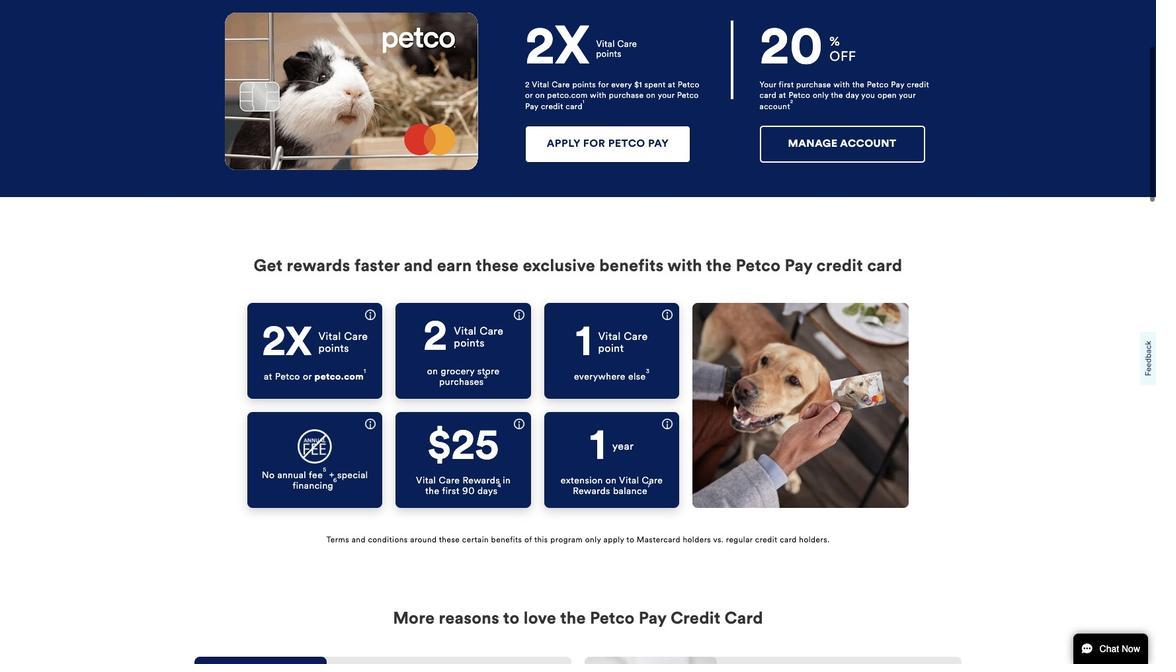 Task type: vqa. For each thing, say whether or not it's contained in the screenshot.
first inside Your first purchase with the Petco Pay credit card at Petco only the day you open your account
yes



Task type: locate. For each thing, give the bounding box(es) containing it.
4
[[498, 482, 502, 489]]

your
[[760, 81, 777, 89]]

and right terms
[[352, 536, 366, 545]]

2 horizontal spatial 2
[[791, 100, 794, 105]]

the for vital care rewards in the first 90 days
[[425, 485, 440, 497]]

2 vertical spatial 2
[[423, 313, 447, 362]]

regular
[[726, 536, 753, 545]]

points up grocery
[[454, 337, 485, 349]]

in
[[503, 475, 511, 486]]

at
[[668, 81, 676, 89], [779, 92, 787, 100], [264, 371, 272, 382]]

0 horizontal spatial your
[[658, 92, 675, 100]]

account
[[760, 103, 791, 111]]

1 horizontal spatial at
[[668, 81, 676, 89]]

first right your
[[779, 81, 794, 89]]

or
[[525, 92, 533, 100], [303, 371, 312, 382]]

care inside 2 vital care points
[[480, 325, 504, 338]]

0 horizontal spatial or
[[303, 371, 312, 382]]

your inside '2 vital care points for every $1 spent at petco or on petco.com with purchase on your petco pay credit card'
[[658, 92, 675, 100]]

0 horizontal spatial 2x
[[262, 318, 312, 367]]

1 horizontal spatial 2
[[525, 81, 530, 89]]

these
[[476, 256, 519, 276], [439, 536, 460, 545]]

first
[[779, 81, 794, 89], [442, 485, 460, 497]]

0 vertical spatial for
[[598, 81, 609, 89]]

0 vertical spatial petco.com
[[547, 92, 588, 100]]

0 horizontal spatial 2
[[423, 313, 447, 362]]

0 vertical spatial 2
[[525, 81, 530, 89]]

and
[[404, 256, 433, 276], [352, 536, 366, 545]]

1 horizontal spatial these
[[476, 256, 519, 276]]

benefits
[[600, 256, 664, 276], [491, 536, 522, 545]]

card
[[760, 92, 777, 100], [566, 103, 583, 111], [868, 256, 903, 276], [780, 536, 797, 545]]

or inside at petco or petco.com 1
[[303, 371, 312, 382]]

1 vertical spatial first
[[442, 485, 460, 497]]

2 horizontal spatial with
[[834, 81, 850, 89]]

care inside extension on vital care rewards balance
[[642, 475, 663, 486]]

vital left 7 on the bottom right of page
[[619, 475, 639, 486]]

financing
[[293, 480, 334, 491]]

3 down 1 vital care point
[[646, 368, 650, 374]]

credit
[[671, 611, 721, 628]]

store
[[478, 366, 500, 377]]

0 horizontal spatial 2x vital care points
[[262, 318, 368, 367]]

vital inside extension on vital care rewards balance
[[619, 475, 639, 486]]

no annual fee 5 + special financing
[[262, 467, 368, 491]]

2 your from the left
[[899, 92, 916, 100]]

+
[[329, 470, 335, 481]]

year
[[612, 440, 634, 453]]

purchase
[[797, 81, 832, 89], [609, 92, 644, 100]]

points up every
[[596, 50, 622, 59]]

2x vital care points for everywhere else
[[262, 318, 368, 367]]

these right earn
[[476, 256, 519, 276]]

reasons
[[439, 611, 500, 628]]

apply
[[604, 536, 625, 545]]

$25
[[428, 422, 499, 471]]

only left apply
[[585, 536, 601, 545]]

your for 20
[[899, 92, 916, 100]]

with
[[834, 81, 850, 89], [590, 92, 607, 100], [668, 256, 703, 276]]

to right apply
[[627, 536, 635, 545]]

to left love at the left of the page
[[503, 611, 520, 628]]

open
[[878, 92, 897, 100]]

0 vertical spatial with
[[834, 81, 850, 89]]

3
[[646, 368, 650, 374], [484, 373, 488, 380]]

1 vertical spatial at
[[779, 92, 787, 100]]

2
[[525, 81, 530, 89], [791, 100, 794, 105], [423, 313, 447, 362]]

vital left 90
[[416, 475, 436, 486]]

1 vertical spatial benefits
[[491, 536, 522, 545]]

points inside 2 vital care points
[[454, 337, 485, 349]]

3 inside everywhere else 3
[[646, 368, 650, 374]]

at inside at petco or petco.com 1
[[264, 371, 272, 382]]

the inside vital care rewards in the first 90 days
[[425, 485, 440, 497]]

card inside your first purchase with the petco pay credit card at petco only the day you open your account
[[760, 92, 777, 100]]

1 vertical spatial petco.com
[[315, 371, 364, 382]]

0 horizontal spatial first
[[442, 485, 460, 497]]

1
[[583, 100, 585, 105], [576, 318, 592, 367], [364, 368, 366, 374], [590, 422, 606, 471]]

credit inside '2 vital care points for every $1 spent at petco or on petco.com with purchase on your petco pay credit card'
[[541, 103, 564, 111]]

1 vertical spatial to
[[503, 611, 520, 628]]

to
[[627, 536, 635, 545], [503, 611, 520, 628]]

0 horizontal spatial and
[[352, 536, 366, 545]]

your right open at right
[[899, 92, 916, 100]]

2x for %
[[525, 24, 590, 77]]

for right the apply
[[583, 139, 606, 150]]

1 your from the left
[[658, 92, 675, 100]]

3 right grocery
[[484, 373, 488, 380]]

rewards inside vital care rewards in the first 90 days
[[463, 475, 500, 486]]

0 horizontal spatial at
[[264, 371, 272, 382]]

vital up at petco or petco.com 1
[[318, 330, 341, 343]]

rewards
[[463, 475, 500, 486], [573, 485, 611, 497]]

0 horizontal spatial only
[[585, 536, 601, 545]]

1 vertical spatial 2
[[791, 100, 794, 105]]

earn
[[437, 256, 472, 276]]

1 horizontal spatial rewards
[[573, 485, 611, 497]]

0 horizontal spatial rewards
[[463, 475, 500, 486]]

everywhere
[[574, 371, 626, 382]]

vital inside 2 vital care points
[[454, 325, 477, 338]]

terms
[[326, 536, 349, 545]]

first left 90
[[442, 485, 460, 497]]

0 vertical spatial benefits
[[600, 256, 664, 276]]

purchase inside your first purchase with the petco pay credit card at petco only the day you open your account
[[797, 81, 832, 89]]

1 vertical spatial or
[[303, 371, 312, 382]]

0 horizontal spatial purchase
[[609, 92, 644, 100]]

2x
[[525, 24, 590, 77], [262, 318, 312, 367]]

vital
[[596, 40, 615, 49], [532, 81, 550, 89], [454, 325, 477, 338], [318, 330, 341, 343], [598, 330, 621, 343], [416, 475, 436, 486], [619, 475, 639, 486]]

2x for everywhere else
[[262, 318, 312, 367]]

6
[[334, 477, 337, 484]]

1 vital care point
[[576, 318, 648, 367]]

2 for 2 vital care points
[[423, 313, 447, 362]]

1 horizontal spatial benefits
[[600, 256, 664, 276]]

no
[[262, 470, 275, 481]]

0 vertical spatial first
[[779, 81, 794, 89]]

for left every
[[598, 81, 609, 89]]

rewards inside extension on vital care rewards balance
[[573, 485, 611, 497]]

these right around
[[439, 536, 460, 545]]

your for 2x
[[658, 92, 675, 100]]

points up at petco or petco.com 1
[[318, 342, 349, 355]]

certain
[[462, 536, 489, 545]]

1 horizontal spatial or
[[525, 92, 533, 100]]

your inside your first purchase with the petco pay credit card at petco only the day you open your account
[[899, 92, 916, 100]]

more reasons to love the petco pay credit card
[[393, 611, 763, 628]]

everywhere else 3
[[574, 368, 650, 382]]

at petco or petco.com 1
[[264, 368, 366, 382]]

points
[[596, 50, 622, 59], [573, 81, 596, 89], [454, 337, 485, 349], [318, 342, 349, 355]]

points left every
[[573, 81, 596, 89]]

2 inside '2 vital care points for every $1 spent at petco or on petco.com with purchase on your petco pay credit card'
[[525, 81, 530, 89]]

pay
[[891, 81, 905, 89], [525, 103, 539, 111], [648, 139, 669, 150], [785, 256, 813, 276], [639, 611, 667, 628]]

for
[[598, 81, 609, 89], [583, 139, 606, 150]]

2x vital care points up every
[[525, 24, 637, 77]]

or inside '2 vital care points for every $1 spent at petco or on petco.com with purchase on your petco pay credit card'
[[525, 92, 533, 100]]

$1
[[635, 81, 642, 89]]

purchase down 20 % off
[[797, 81, 832, 89]]

spent
[[645, 81, 666, 89]]

petco
[[678, 81, 700, 89], [867, 81, 889, 89], [677, 92, 699, 100], [789, 92, 811, 100], [608, 139, 646, 150], [736, 256, 781, 276], [275, 371, 300, 382], [590, 611, 635, 628]]

0 vertical spatial or
[[525, 92, 533, 100]]

this
[[535, 536, 548, 545]]

only left the day
[[813, 92, 829, 100]]

credit inside your first purchase with the petco pay credit card at petco only the day you open your account
[[907, 81, 930, 89]]

the
[[853, 81, 865, 89], [831, 92, 844, 100], [706, 256, 732, 276], [425, 485, 440, 497], [560, 611, 586, 628]]

only
[[813, 92, 829, 100], [585, 536, 601, 545]]

1 horizontal spatial 2x vital care points
[[525, 24, 637, 77]]

1 horizontal spatial 2x
[[525, 24, 590, 77]]

2 vertical spatial with
[[668, 256, 703, 276]]

1 horizontal spatial first
[[779, 81, 794, 89]]

2x vital care points
[[525, 24, 637, 77], [262, 318, 368, 367]]

0 horizontal spatial petco.com
[[315, 371, 364, 382]]

1 horizontal spatial purchase
[[797, 81, 832, 89]]

1 vertical spatial 2x
[[262, 318, 312, 367]]

special
[[337, 470, 368, 481]]

1 vertical spatial with
[[590, 92, 607, 100]]

and left earn
[[404, 256, 433, 276]]

0 vertical spatial at
[[668, 81, 676, 89]]

you
[[862, 92, 876, 100]]

get rewards faster and earn these exclusive benefits with the petco pay credit card
[[254, 256, 903, 276]]

credit
[[907, 81, 930, 89], [541, 103, 564, 111], [817, 256, 863, 276], [755, 536, 778, 545]]

vital up grocery
[[454, 325, 477, 338]]

0 vertical spatial purchase
[[797, 81, 832, 89]]

your
[[658, 92, 675, 100], [899, 92, 916, 100]]

point
[[598, 342, 624, 355]]

on
[[535, 92, 545, 100], [646, 92, 656, 100], [427, 366, 438, 377], [606, 475, 617, 486]]

0 vertical spatial these
[[476, 256, 519, 276]]

vital up everywhere else 3
[[598, 330, 621, 343]]

vs.
[[714, 536, 724, 545]]

1 horizontal spatial with
[[668, 256, 703, 276]]

2x vital care points up at petco or petco.com 1
[[262, 318, 368, 367]]

1 vertical spatial and
[[352, 536, 366, 545]]

at inside your first purchase with the petco pay credit card at petco only the day you open your account
[[779, 92, 787, 100]]

1 inside at petco or petco.com 1
[[364, 368, 366, 374]]

2 vertical spatial at
[[264, 371, 272, 382]]

0 horizontal spatial these
[[439, 536, 460, 545]]

care
[[618, 40, 637, 49], [552, 81, 570, 89], [480, 325, 504, 338], [344, 330, 368, 343], [624, 330, 648, 343], [439, 475, 460, 486], [642, 475, 663, 486]]

rewards left in
[[463, 475, 500, 486]]

program
[[551, 536, 583, 545]]

5
[[323, 467, 327, 473]]

1 horizontal spatial to
[[627, 536, 635, 545]]

0 vertical spatial 2x
[[525, 24, 590, 77]]

rewards left balance
[[573, 485, 611, 497]]

2 horizontal spatial at
[[779, 92, 787, 100]]

1 year
[[590, 422, 634, 471]]

vital inside 1 vital care point
[[598, 330, 621, 343]]

1 horizontal spatial and
[[404, 256, 433, 276]]

0 vertical spatial and
[[404, 256, 433, 276]]

petco.com
[[547, 92, 588, 100], [315, 371, 364, 382]]

the for more reasons to love the petco pay credit card
[[560, 611, 586, 628]]

20 % off
[[760, 24, 857, 77]]

1 horizontal spatial 3
[[646, 368, 650, 374]]

1 horizontal spatial only
[[813, 92, 829, 100]]

0 vertical spatial only
[[813, 92, 829, 100]]

your down spent
[[658, 92, 675, 100]]

2 vital care points for every $1 spent at petco or on petco.com with purchase on your petco pay credit card
[[525, 81, 700, 111]]

terms and conditions around these certain benefits of this program only apply to mastercard holders vs. regular credit card holders.
[[326, 536, 830, 545]]

1 vertical spatial 2x vital care points
[[262, 318, 368, 367]]

1 vertical spatial only
[[585, 536, 601, 545]]

1 vertical spatial purchase
[[609, 92, 644, 100]]

1 horizontal spatial your
[[899, 92, 916, 100]]

love
[[524, 611, 557, 628]]

1 horizontal spatial petco.com
[[547, 92, 588, 100]]

vital up the apply
[[532, 81, 550, 89]]

annual
[[278, 470, 306, 481]]

off
[[830, 51, 857, 64]]

0 horizontal spatial with
[[590, 92, 607, 100]]

around
[[410, 536, 437, 545]]

0 vertical spatial 2x vital care points
[[525, 24, 637, 77]]

purchase down every
[[609, 92, 644, 100]]



Task type: describe. For each thing, give the bounding box(es) containing it.
for inside '2 vital care points for every $1 spent at petco or on petco.com with purchase on your petco pay credit card'
[[598, 81, 609, 89]]

get
[[254, 256, 283, 276]]

points for at petco or
[[318, 342, 349, 355]]

vital inside '2 vital care points for every $1 spent at petco or on petco.com with purchase on your petco pay credit card'
[[532, 81, 550, 89]]

extension
[[561, 475, 603, 486]]

else
[[629, 371, 646, 382]]

purchase inside '2 vital care points for every $1 spent at petco or on petco.com with purchase on your petco pay credit card'
[[609, 92, 644, 100]]

apply
[[547, 139, 581, 150]]

2 for 2 vital care points for every $1 spent at petco or on petco.com with purchase on your petco pay credit card
[[525, 81, 530, 89]]

1 vertical spatial these
[[439, 536, 460, 545]]

only inside your first purchase with the petco pay credit card at petco only the day you open your account
[[813, 92, 829, 100]]

purchases
[[439, 376, 484, 388]]

points for on grocery store purchases
[[454, 337, 485, 349]]

2 for 2
[[791, 100, 794, 105]]

vital care rewards in the first 90 days
[[416, 475, 511, 497]]

every
[[612, 81, 632, 89]]

points inside '2 vital care points for every $1 spent at petco or on petco.com with purchase on your petco pay credit card'
[[573, 81, 596, 89]]

on inside the on grocery store purchases
[[427, 366, 438, 377]]

first inside vital care rewards in the first 90 days
[[442, 485, 460, 497]]

your first purchase with the petco pay credit card at petco only the day you open your account
[[760, 81, 930, 111]]

care inside 1 vital care point
[[624, 330, 648, 343]]

petco inside at petco or petco.com 1
[[275, 371, 300, 382]]

1 for 1 year
[[590, 422, 606, 471]]

balance
[[613, 485, 648, 497]]

first inside your first purchase with the petco pay credit card at petco only the day you open your account
[[779, 81, 794, 89]]

more
[[393, 611, 435, 628]]

1 vertical spatial for
[[583, 139, 606, 150]]

care inside '2 vital care points for every $1 spent at petco or on petco.com with purchase on your petco pay credit card'
[[552, 81, 570, 89]]

extension on vital care rewards balance
[[561, 475, 663, 497]]

day
[[846, 92, 860, 100]]

with inside '2 vital care points for every $1 spent at petco or on petco.com with purchase on your petco pay credit card'
[[590, 92, 607, 100]]

mastercard
[[637, 536, 681, 545]]

card
[[725, 611, 763, 628]]

90
[[462, 485, 475, 497]]

%
[[830, 36, 841, 49]]

2 vital care points
[[423, 313, 504, 362]]

on inside extension on vital care rewards balance
[[606, 475, 617, 486]]

vital up every
[[596, 40, 615, 49]]

1 for 1
[[583, 100, 585, 105]]

holders
[[683, 536, 711, 545]]

vital inside vital care rewards in the first 90 days
[[416, 475, 436, 486]]

0 horizontal spatial 3
[[484, 373, 488, 380]]

with inside your first purchase with the petco pay credit card at petco only the day you open your account
[[834, 81, 850, 89]]

0 vertical spatial to
[[627, 536, 635, 545]]

points for 2 vital care points for every $1 spent at petco or on petco.com with purchase on your petco pay credit card
[[596, 50, 622, 59]]

petco.com inside at petco or petco.com 1
[[315, 371, 364, 382]]

1 for 1 vital care point
[[576, 318, 592, 367]]

at inside '2 vital care points for every $1 spent at petco or on petco.com with purchase on your petco pay credit card'
[[668, 81, 676, 89]]

pay inside your first purchase with the petco pay credit card at petco only the day you open your account
[[891, 81, 905, 89]]

conditions
[[368, 536, 408, 545]]

petco.com inside '2 vital care points for every $1 spent at petco or on petco.com with purchase on your petco pay credit card'
[[547, 92, 588, 100]]

grocery
[[441, 366, 475, 377]]

on grocery store purchases
[[427, 366, 500, 388]]

apply for petco pay
[[547, 139, 669, 150]]

days
[[478, 485, 498, 497]]

0 horizontal spatial benefits
[[491, 536, 522, 545]]

card inside '2 vital care points for every $1 spent at petco or on petco.com with purchase on your petco pay credit card'
[[566, 103, 583, 111]]

7
[[648, 482, 651, 489]]

exclusive
[[523, 256, 596, 276]]

pay inside '2 vital care points for every $1 spent at petco or on petco.com with purchase on your petco pay credit card'
[[525, 103, 539, 111]]

20
[[760, 24, 823, 77]]

of
[[525, 536, 532, 545]]

care inside vital care rewards in the first 90 days
[[439, 475, 460, 486]]

rewards
[[287, 256, 350, 276]]

0 horizontal spatial to
[[503, 611, 520, 628]]

the for your first purchase with the petco pay credit card at petco only the day you open your account
[[853, 81, 865, 89]]

faster
[[354, 256, 400, 276]]

holders.
[[799, 536, 830, 545]]

2x vital care points for %
[[525, 24, 637, 77]]

fee
[[309, 470, 323, 481]]



